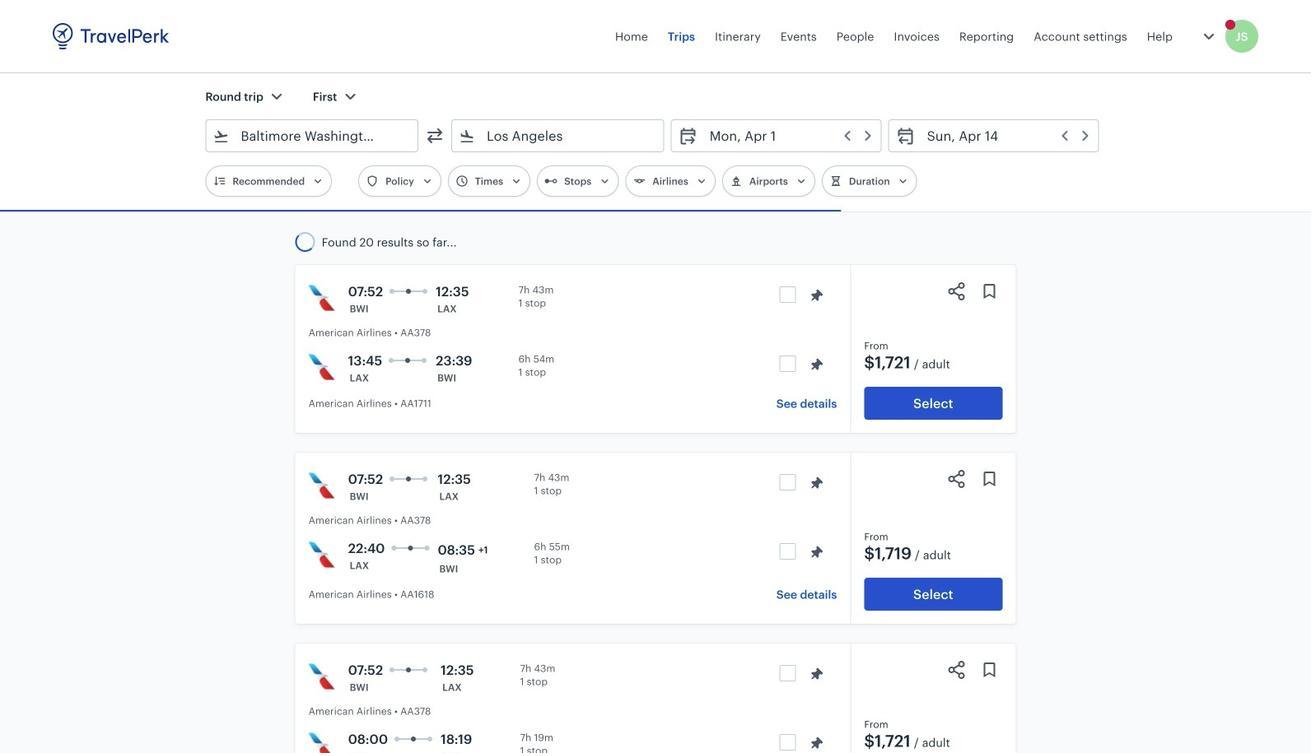 Task type: locate. For each thing, give the bounding box(es) containing it.
1 vertical spatial american airlines image
[[309, 664, 335, 690]]

To search field
[[475, 123, 642, 149]]

0 vertical spatial american airlines image
[[309, 542, 335, 568]]

4 american airlines image from the top
[[309, 733, 335, 754]]

american airlines image
[[309, 542, 335, 568], [309, 664, 335, 690]]

1 american airlines image from the top
[[309, 285, 335, 311]]

3 american airlines image from the top
[[309, 473, 335, 499]]

american airlines image
[[309, 285, 335, 311], [309, 354, 335, 381], [309, 473, 335, 499], [309, 733, 335, 754]]



Task type: describe. For each thing, give the bounding box(es) containing it.
From search field
[[229, 123, 396, 149]]

Return field
[[916, 123, 1092, 149]]

Depart field
[[698, 123, 875, 149]]

1 american airlines image from the top
[[309, 542, 335, 568]]

2 american airlines image from the top
[[309, 664, 335, 690]]

2 american airlines image from the top
[[309, 354, 335, 381]]



Task type: vqa. For each thing, say whether or not it's contained in the screenshot.
The Depart "text box"
no



